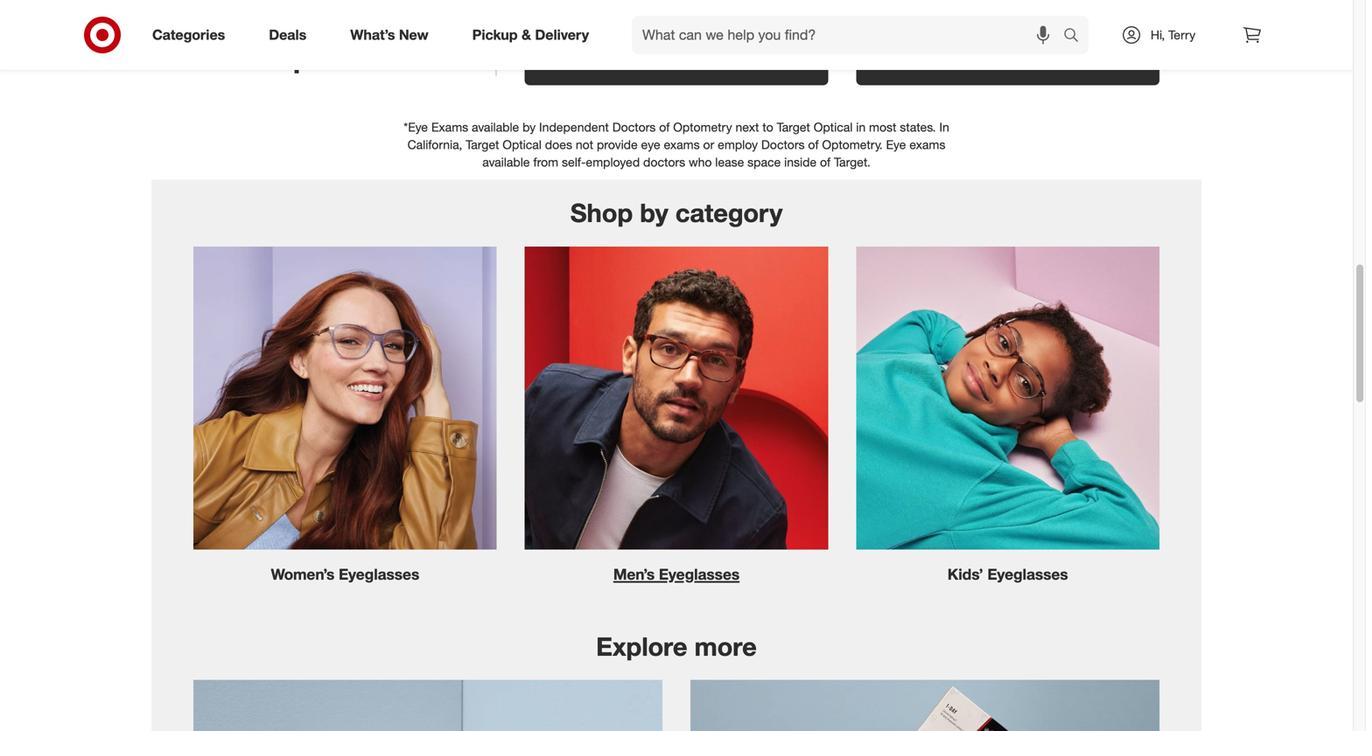 Task type: vqa. For each thing, say whether or not it's contained in the screenshot.
Women's
yes



Task type: describe. For each thing, give the bounding box(es) containing it.
0 horizontal spatial of
[[659, 120, 670, 135]]

or inside visit us online or in person
[[226, 41, 254, 75]]

eyeglasses for women's eyeglasses
[[339, 565, 419, 584]]

provide
[[597, 137, 638, 152]]

1 horizontal spatial optical
[[814, 120, 853, 135]]

eye inside the *eye exams available by independent doctors of optometry next to target optical in most states. in california, target optical does not provide eye exams or employ doctors of optometry. eye exams available from self-employed doctors who lease space inside of target.
[[641, 137, 660, 152]]

exams
[[431, 120, 468, 135]]

lease
[[715, 155, 744, 170]]

not
[[576, 137, 593, 152]]

men's
[[613, 565, 655, 584]]

men's eyeglasses
[[613, 565, 740, 584]]

kids' eyeglasses link
[[842, 233, 1174, 586]]

search
[[1056, 28, 1098, 45]]

from
[[533, 155, 559, 170]]

employ
[[718, 137, 758, 152]]

what's new
[[350, 26, 429, 43]]

store
[[1014, 37, 1054, 57]]

0 horizontal spatial optical
[[503, 137, 542, 152]]

to
[[763, 120, 773, 135]]

independent
[[539, 120, 609, 135]]

visit us online or in person
[[226, 12, 412, 75]]

*eye exams available by independent doctors of optometry next to target optical in most states. in california, target optical does not provide eye exams or employ doctors of optometry. eye exams available from self-employed doctors who lease space inside of target.
[[404, 120, 949, 170]]

1 horizontal spatial by
[[640, 197, 668, 229]]

eyeglasses for kids' eyeglasses
[[988, 565, 1068, 584]]

women's eyeglasses
[[271, 565, 419, 584]]

What can we help you find? suggestions appear below search field
[[632, 16, 1068, 54]]

person
[[293, 41, 387, 75]]

most
[[869, 120, 897, 135]]

what's new link
[[335, 16, 450, 54]]

what's
[[350, 26, 395, 43]]

deals link
[[254, 16, 328, 54]]

categories link
[[137, 16, 247, 54]]

2 exams from the left
[[910, 137, 946, 152]]

california,
[[408, 137, 462, 152]]

1 vertical spatial available
[[482, 155, 530, 170]]

by inside the *eye exams available by independent doctors of optometry next to target optical in most states. in california, target optical does not provide eye exams or employ doctors of optometry. eye exams available from self-employed doctors who lease space inside of target.
[[523, 120, 536, 135]]

states.
[[900, 120, 936, 135]]

shop
[[570, 197, 633, 229]]

does
[[545, 137, 572, 152]]

find
[[962, 37, 995, 57]]

1 vertical spatial target
[[466, 137, 499, 152]]

deals
[[269, 26, 307, 43]]

1 horizontal spatial doctors
[[761, 137, 805, 152]]

1 exams from the left
[[664, 137, 700, 152]]

schedule
[[589, 37, 662, 57]]

eye
[[886, 137, 906, 152]]

schedule an eye exam
[[589, 37, 764, 57]]

search button
[[1056, 16, 1098, 58]]

in inside visit us online or in person
[[261, 41, 285, 75]]

1 horizontal spatial of
[[808, 137, 819, 152]]

delivery
[[535, 26, 589, 43]]



Task type: locate. For each thing, give the bounding box(es) containing it.
in
[[939, 120, 949, 135]]

explore more
[[596, 631, 757, 662]]

in up optometry.
[[856, 120, 866, 135]]

2 horizontal spatial eyeglasses
[[988, 565, 1068, 584]]

doctors
[[612, 120, 656, 135], [761, 137, 805, 152]]

1 horizontal spatial target
[[777, 120, 810, 135]]

inside
[[784, 155, 817, 170]]

eye
[[690, 37, 717, 57], [641, 137, 660, 152]]

explore
[[596, 631, 688, 662]]

1 vertical spatial eye
[[641, 137, 660, 152]]

1 vertical spatial or
[[703, 137, 714, 152]]

women's
[[271, 565, 335, 584]]

or left "deals"
[[226, 41, 254, 75]]

of
[[659, 120, 670, 135], [808, 137, 819, 152], [820, 155, 831, 170]]

pickup & delivery
[[472, 26, 589, 43]]

1 vertical spatial by
[[640, 197, 668, 229]]

0 vertical spatial available
[[472, 120, 519, 135]]

0 vertical spatial doctors
[[612, 120, 656, 135]]

optical up optometry.
[[814, 120, 853, 135]]

0 horizontal spatial by
[[523, 120, 536, 135]]

exams down states.
[[910, 137, 946, 152]]

doctors up provide
[[612, 120, 656, 135]]

0 horizontal spatial target
[[466, 137, 499, 152]]

in left us
[[261, 41, 285, 75]]

1 horizontal spatial eye
[[690, 37, 717, 57]]

categories
[[152, 26, 225, 43]]

eyeglasses right women's
[[339, 565, 419, 584]]

hi, terry
[[1151, 27, 1196, 42]]

schedule an eye exam link
[[511, 0, 842, 96]]

1 horizontal spatial exams
[[910, 137, 946, 152]]

hi,
[[1151, 27, 1165, 42]]

*eye
[[404, 120, 428, 135]]

kids' eyeglasses
[[948, 565, 1068, 584]]

0 horizontal spatial eye
[[641, 137, 660, 152]]

by
[[523, 120, 536, 135], [640, 197, 668, 229]]

online
[[330, 12, 412, 47]]

eyeglasses for men's eyeglasses
[[659, 565, 740, 584]]

of up inside at the right of page
[[808, 137, 819, 152]]

0 vertical spatial optical
[[814, 120, 853, 135]]

category
[[675, 197, 783, 229]]

0 vertical spatial eye
[[690, 37, 717, 57]]

3 eyeglasses from the left
[[988, 565, 1068, 584]]

or
[[226, 41, 254, 75], [703, 137, 714, 152]]

1 vertical spatial of
[[808, 137, 819, 152]]

available
[[472, 120, 519, 135], [482, 155, 530, 170]]

in inside the *eye exams available by independent doctors of optometry next to target optical in most states. in california, target optical does not provide eye exams or employ doctors of optometry. eye exams available from self-employed doctors who lease space inside of target.
[[856, 120, 866, 135]]

0 horizontal spatial eyeglasses
[[339, 565, 419, 584]]

an
[[666, 37, 686, 57]]

doctors
[[643, 155, 685, 170]]

women's eyeglasses link
[[179, 233, 511, 586]]

0 vertical spatial or
[[226, 41, 254, 75]]

who
[[689, 155, 712, 170]]

target right to
[[777, 120, 810, 135]]

1 vertical spatial optical
[[503, 137, 542, 152]]

of up the doctors
[[659, 120, 670, 135]]

shop by category
[[570, 197, 783, 229]]

1 horizontal spatial in
[[856, 120, 866, 135]]

optometry.
[[822, 137, 883, 152]]

find a store link
[[842, 0, 1174, 96]]

or inside the *eye exams available by independent doctors of optometry next to target optical in most states. in california, target optical does not provide eye exams or employ doctors of optometry. eye exams available from self-employed doctors who lease space inside of target.
[[703, 137, 714, 152]]

available left from
[[482, 155, 530, 170]]

kids'
[[948, 565, 983, 584]]

employed
[[586, 155, 640, 170]]

next
[[736, 120, 759, 135]]

target down "exams"
[[466, 137, 499, 152]]

0 vertical spatial of
[[659, 120, 670, 135]]

eye right an
[[690, 37, 717, 57]]

terry
[[1169, 27, 1196, 42]]

men's eyeglasses link
[[511, 233, 842, 586]]

in
[[261, 41, 285, 75], [856, 120, 866, 135]]

0 horizontal spatial in
[[261, 41, 285, 75]]

by down the doctors
[[640, 197, 668, 229]]

new
[[399, 26, 429, 43]]

2 eyeglasses from the left
[[659, 565, 740, 584]]

0 horizontal spatial or
[[226, 41, 254, 75]]

eye up the doctors
[[641, 137, 660, 152]]

more
[[695, 631, 757, 662]]

0 vertical spatial in
[[261, 41, 285, 75]]

eyeglasses inside 'link'
[[988, 565, 1068, 584]]

eyeglasses right the kids'
[[988, 565, 1068, 584]]

self-
[[562, 155, 586, 170]]

1 eyeglasses from the left
[[339, 565, 419, 584]]

a
[[1000, 37, 1009, 57]]

available right "exams"
[[472, 120, 519, 135]]

2 vertical spatial of
[[820, 155, 831, 170]]

eyeglasses
[[339, 565, 419, 584], [659, 565, 740, 584], [988, 565, 1068, 584]]

exam
[[722, 37, 764, 57]]

us
[[291, 12, 323, 47]]

find a store
[[962, 37, 1054, 57]]

of right inside at the right of page
[[820, 155, 831, 170]]

optical up from
[[503, 137, 542, 152]]

target.
[[834, 155, 871, 170]]

1 horizontal spatial or
[[703, 137, 714, 152]]

optometry
[[673, 120, 732, 135]]

1 vertical spatial in
[[856, 120, 866, 135]]

doctors down to
[[761, 137, 805, 152]]

0 vertical spatial target
[[777, 120, 810, 135]]

0 vertical spatial by
[[523, 120, 536, 135]]

exams up the doctors
[[664, 137, 700, 152]]

pickup & delivery link
[[457, 16, 611, 54]]

0 horizontal spatial doctors
[[612, 120, 656, 135]]

exams
[[664, 137, 700, 152], [910, 137, 946, 152]]

&
[[522, 26, 531, 43]]

1 vertical spatial doctors
[[761, 137, 805, 152]]

0 horizontal spatial exams
[[664, 137, 700, 152]]

2 horizontal spatial of
[[820, 155, 831, 170]]

by up from
[[523, 120, 536, 135]]

1 horizontal spatial eyeglasses
[[659, 565, 740, 584]]

optical
[[814, 120, 853, 135], [503, 137, 542, 152]]

pickup
[[472, 26, 518, 43]]

or down the optometry
[[703, 137, 714, 152]]

visit
[[226, 12, 283, 47]]

eyeglasses right men's
[[659, 565, 740, 584]]

target
[[777, 120, 810, 135], [466, 137, 499, 152]]

space
[[748, 155, 781, 170]]



